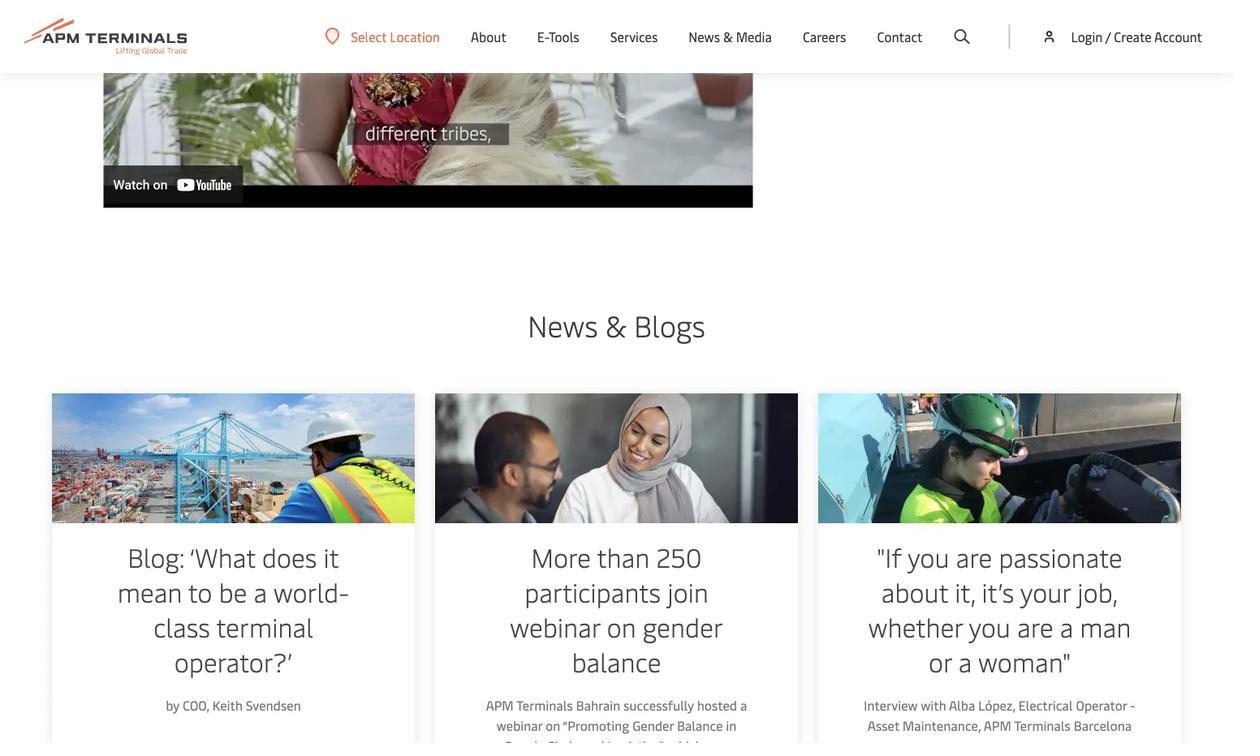 Task type: vqa. For each thing, say whether or not it's contained in the screenshot.
global to the bottom
no



Task type: locate. For each thing, give the bounding box(es) containing it.
apm down lópez,
[[984, 717, 1012, 735]]

terminals inside apm terminals bahrain successfully hosted a webinar on "promoting gender balance in supply chain and logistics", which w
[[517, 697, 573, 715]]

on
[[607, 610, 636, 645], [546, 717, 560, 735]]

news for news & media
[[689, 28, 720, 45]]

world-
[[273, 575, 349, 610]]

create
[[1114, 28, 1152, 45]]

1 vertical spatial are
[[1018, 610, 1054, 645]]

e-
[[537, 28, 549, 45]]

1 vertical spatial terminals
[[1014, 717, 1071, 735]]

you right "if
[[908, 540, 950, 575]]

are
[[956, 540, 992, 575], [1018, 610, 1054, 645]]

participants
[[525, 575, 661, 610]]

1 horizontal spatial terminals
[[1014, 717, 1071, 735]]

about
[[882, 575, 949, 610]]

it
[[324, 540, 339, 575]]

0 vertical spatial are
[[956, 540, 992, 575]]

services
[[610, 28, 658, 45]]

210325 bahrain webinar image
[[435, 394, 798, 524]]

a right be
[[254, 575, 267, 610]]

0 horizontal spatial you
[[908, 540, 950, 575]]

news inside dropdown button
[[689, 28, 720, 45]]

contact
[[877, 28, 923, 45]]

0 horizontal spatial apm
[[486, 697, 514, 715]]

apm inside interview with alba lópez, electrical operator - asset maintenance, apm terminals barcelona
[[984, 717, 1012, 735]]

or
[[929, 645, 952, 680]]

1 vertical spatial you
[[969, 610, 1011, 645]]

successfully
[[624, 697, 694, 715]]

& left media
[[723, 28, 733, 45]]

balance
[[677, 717, 723, 735]]

apm
[[486, 697, 514, 715], [984, 717, 1012, 735]]

0 horizontal spatial news
[[528, 306, 598, 345]]

1 horizontal spatial &
[[723, 28, 733, 45]]

news & media button
[[689, 0, 772, 73]]

svendsen
[[246, 697, 301, 715]]

hosted
[[697, 697, 737, 715]]

& inside news & media dropdown button
[[723, 28, 733, 45]]

asset
[[868, 717, 900, 735]]

0 vertical spatial you
[[908, 540, 950, 575]]

alba
[[949, 697, 975, 715]]

logistics",
[[608, 738, 666, 744]]

login
[[1071, 28, 1103, 45]]

it,
[[955, 575, 976, 610]]

webinar down more
[[510, 610, 600, 645]]

0 vertical spatial &
[[723, 28, 733, 45]]

0 horizontal spatial are
[[956, 540, 992, 575]]

on left gender
[[607, 610, 636, 645]]

your
[[1021, 575, 1071, 610]]

are right about
[[956, 540, 992, 575]]

a right hosted
[[741, 697, 747, 715]]

0 vertical spatial on
[[607, 610, 636, 645]]

apm terminals bahrain successfully hosted a webinar on "promoting gender balance in supply chain and logistics", which w
[[483, 697, 751, 744]]

a
[[254, 575, 267, 610], [1060, 610, 1074, 645], [959, 645, 972, 680], [741, 697, 747, 715]]

1 horizontal spatial news
[[689, 28, 720, 45]]

0 vertical spatial apm
[[486, 697, 514, 715]]

terminals up chain
[[517, 697, 573, 715]]

0 vertical spatial news
[[689, 28, 720, 45]]

by
[[166, 697, 180, 715]]

a left man
[[1060, 610, 1074, 645]]

apm up supply
[[486, 697, 514, 715]]

1 vertical spatial webinar
[[497, 717, 543, 735]]

on up chain
[[546, 717, 560, 735]]

"if
[[877, 540, 902, 575]]

blog: 'what does it mean to be a world- class terminal operator?'
[[117, 540, 349, 680]]

careers
[[803, 28, 846, 45]]

you
[[908, 540, 950, 575], [969, 610, 1011, 645]]

are right it's
[[1018, 610, 1054, 645]]

&
[[723, 28, 733, 45], [606, 306, 627, 345]]

a right or in the right bottom of the page
[[959, 645, 972, 680]]

webinar
[[510, 610, 600, 645], [497, 717, 543, 735]]

0 horizontal spatial on
[[546, 717, 560, 735]]

webinar up supply
[[497, 717, 543, 735]]

select
[[351, 28, 387, 45]]

apm inside apm terminals bahrain successfully hosted a webinar on "promoting gender balance in supply chain and logistics", which w
[[486, 697, 514, 715]]

1 horizontal spatial are
[[1018, 610, 1054, 645]]

& left blogs
[[606, 306, 627, 345]]

on inside apm terminals bahrain successfully hosted a webinar on "promoting gender balance in supply chain and logistics", which w
[[546, 717, 560, 735]]

a inside apm terminals bahrain successfully hosted a webinar on "promoting gender balance in supply chain and logistics", which w
[[741, 697, 747, 715]]

a inside "blog: 'what does it mean to be a world- class terminal operator?'"
[[254, 575, 267, 610]]

whether
[[869, 610, 963, 645]]

0 vertical spatial terminals
[[517, 697, 573, 715]]

1 vertical spatial news
[[528, 306, 598, 345]]

webinar inside apm terminals bahrain successfully hosted a webinar on "promoting gender balance in supply chain and logistics", which w
[[497, 717, 543, 735]]

1 horizontal spatial apm
[[984, 717, 1012, 735]]

terminals
[[517, 697, 573, 715], [1014, 717, 1071, 735]]

terminals down electrical
[[1014, 717, 1071, 735]]

1 horizontal spatial on
[[607, 610, 636, 645]]

0 horizontal spatial &
[[606, 306, 627, 345]]

gender
[[633, 717, 674, 735]]

interview with alba lópez, electrical operator - asset maintenance, apm terminals barcelona
[[864, 697, 1136, 735]]

in
[[726, 717, 737, 735]]

1 vertical spatial on
[[546, 717, 560, 735]]

& for blogs
[[606, 306, 627, 345]]

terminals inside interview with alba lópez, electrical operator - asset maintenance, apm terminals barcelona
[[1014, 717, 1071, 735]]

contact button
[[877, 0, 923, 73]]

about button
[[471, 0, 507, 73]]

news
[[689, 28, 720, 45], [528, 306, 598, 345]]

1 vertical spatial apm
[[984, 717, 1012, 735]]

operator?'
[[174, 645, 293, 680]]

news & blogs
[[528, 306, 706, 345]]

-
[[1131, 697, 1136, 715]]

0 vertical spatial webinar
[[510, 610, 600, 645]]

more
[[531, 540, 591, 575]]

0 horizontal spatial terminals
[[517, 697, 573, 715]]

1 horizontal spatial you
[[969, 610, 1011, 645]]

by coo, keith svendsen
[[166, 697, 301, 715]]

you right or in the right bottom of the page
[[969, 610, 1011, 645]]

login / create account
[[1071, 28, 1203, 45]]

maintenance,
[[903, 717, 981, 735]]

balance
[[572, 645, 661, 680]]

electrical
[[1019, 697, 1073, 715]]

1 vertical spatial &
[[606, 306, 627, 345]]

to
[[188, 575, 212, 610]]

"promoting
[[563, 717, 629, 735]]

select location button
[[325, 27, 440, 45]]



Task type: describe. For each thing, give the bounding box(es) containing it.
'what
[[189, 540, 256, 575]]

/
[[1106, 28, 1111, 45]]

woman"
[[978, 645, 1071, 680]]

blogs
[[634, 306, 706, 345]]

and
[[583, 738, 605, 744]]

news & media
[[689, 28, 772, 45]]

interview
[[864, 697, 918, 715]]

e-tools button
[[537, 0, 579, 73]]

be
[[219, 575, 247, 610]]

passionate
[[999, 540, 1123, 575]]

lópez,
[[979, 697, 1016, 715]]

port elizabeth ariel view image
[[52, 394, 415, 524]]

webinar inside more than 250 participants join webinar on gender balance
[[510, 610, 600, 645]]

& for media
[[723, 28, 733, 45]]

keith
[[213, 697, 243, 715]]

location
[[390, 28, 440, 45]]

e-tools
[[537, 28, 579, 45]]

250
[[656, 540, 702, 575]]

blog:
[[128, 540, 185, 575]]

account
[[1155, 28, 1203, 45]]

media
[[736, 28, 772, 45]]

on inside more than 250 participants join webinar on gender balance
[[607, 610, 636, 645]]

"if you are passionate about it, it's your job, whether you are a man or a woman"
[[869, 540, 1131, 680]]

which
[[669, 738, 703, 744]]

job,
[[1078, 575, 1118, 610]]

careers button
[[803, 0, 846, 73]]

tools
[[549, 28, 579, 45]]

services button
[[610, 0, 658, 73]]

it's
[[982, 575, 1015, 610]]

chain
[[548, 738, 580, 744]]

barcelona
[[1074, 717, 1132, 735]]

gender
[[643, 610, 723, 645]]

bahrain
[[576, 697, 620, 715]]

than
[[597, 540, 650, 575]]

with
[[921, 697, 947, 715]]

login / create account link
[[1041, 0, 1203, 73]]

mean
[[117, 575, 182, 610]]

join
[[668, 575, 709, 610]]

terminal
[[216, 610, 313, 645]]

about
[[471, 28, 507, 45]]

class
[[154, 610, 210, 645]]

news for news & blogs
[[528, 306, 598, 345]]

select location
[[351, 28, 440, 45]]

man
[[1080, 610, 1131, 645]]

more than 250 participants join webinar on gender balance
[[510, 540, 723, 680]]

supply
[[505, 738, 544, 744]]

operator
[[1076, 697, 1127, 715]]

coo,
[[183, 697, 209, 715]]

210308 alba image
[[819, 394, 1181, 524]]

does
[[262, 540, 317, 575]]



